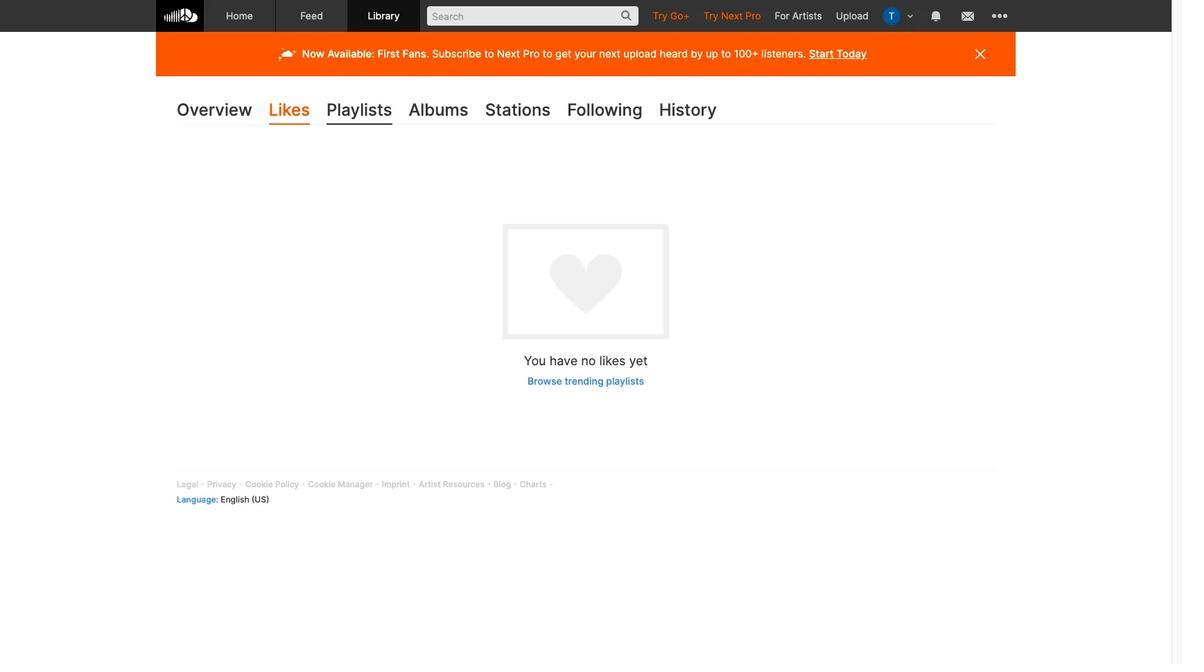 Task type: describe. For each thing, give the bounding box(es) containing it.
Search search field
[[427, 6, 639, 26]]

try for try next pro
[[704, 10, 719, 22]]

likes
[[269, 100, 310, 120]]

3 ⁃ from the left
[[301, 479, 306, 489]]

cookie policy link
[[245, 479, 299, 489]]

try next pro link
[[697, 0, 768, 31]]

no
[[581, 354, 596, 368]]

home link
[[204, 0, 276, 32]]

try go+
[[653, 10, 690, 22]]

playlists
[[327, 100, 392, 120]]

blog
[[494, 479, 511, 489]]

0 horizontal spatial pro
[[523, 47, 540, 60]]

0 vertical spatial pro
[[746, 10, 761, 22]]

your
[[575, 47, 596, 60]]

100+
[[734, 47, 759, 60]]

legal link
[[177, 479, 198, 489]]

blog link
[[494, 479, 511, 489]]

try for try go+
[[653, 10, 668, 22]]

go+
[[671, 10, 690, 22]]

2 ⁃ from the left
[[239, 479, 243, 489]]

4 ⁃ from the left
[[375, 479, 380, 489]]

legal
[[177, 479, 198, 489]]

upload link
[[829, 0, 876, 31]]

browse trending playlists link
[[528, 375, 644, 387]]

language:
[[177, 494, 218, 505]]

up
[[706, 47, 718, 60]]

3 to from the left
[[721, 47, 731, 60]]

for artists
[[775, 10, 822, 22]]

you have no likes yet browse trending playlists
[[524, 354, 648, 387]]

listeners.
[[762, 47, 806, 60]]

english
[[221, 494, 249, 505]]

library
[[368, 10, 400, 22]]

overview
[[177, 100, 252, 120]]

2 cookie from the left
[[308, 479, 336, 489]]

playlists link
[[327, 97, 392, 125]]

7 ⁃ from the left
[[513, 479, 518, 489]]

today
[[837, 47, 867, 60]]

for
[[775, 10, 790, 22]]

library link
[[348, 0, 420, 32]]

for artists link
[[768, 0, 829, 31]]

history link
[[659, 97, 717, 125]]

available:
[[327, 47, 375, 60]]

fans.
[[403, 47, 429, 60]]

legal ⁃ privacy ⁃ cookie policy ⁃ cookie manager ⁃ imprint ⁃ artist resources ⁃ blog ⁃ charts ⁃ language: english (us)
[[177, 479, 553, 505]]

upload
[[836, 10, 869, 22]]

8 ⁃ from the left
[[549, 479, 553, 489]]

start
[[809, 47, 834, 60]]

now available: first fans. subscribe to next pro to get your next upload heard by up to 100+ listeners. start today
[[302, 47, 867, 60]]

imprint
[[382, 479, 410, 489]]

1 vertical spatial next
[[497, 47, 520, 60]]

start today link
[[809, 47, 867, 60]]

1 horizontal spatial next
[[721, 10, 743, 22]]

now
[[302, 47, 325, 60]]

charts
[[520, 479, 547, 489]]

charts link
[[520, 479, 547, 489]]

stations link
[[485, 97, 551, 125]]

(us)
[[252, 494, 269, 505]]

stations
[[485, 100, 551, 120]]

cookie manager link
[[308, 479, 373, 489]]

1 to from the left
[[484, 47, 494, 60]]

resources
[[443, 479, 485, 489]]

likes link
[[269, 97, 310, 125]]

policy
[[275, 479, 299, 489]]

feed
[[300, 10, 323, 22]]

feed link
[[276, 0, 348, 32]]



Task type: locate. For each thing, give the bounding box(es) containing it.
2 horizontal spatial to
[[721, 47, 731, 60]]

by
[[691, 47, 703, 60]]

next
[[599, 47, 621, 60]]

subscribe
[[432, 47, 481, 60]]

home
[[226, 10, 253, 22]]

None search field
[[420, 0, 646, 31]]

5 ⁃ from the left
[[412, 479, 417, 489]]

next
[[721, 10, 743, 22], [497, 47, 520, 60]]

to right up
[[721, 47, 731, 60]]

heard
[[660, 47, 688, 60]]

albums
[[409, 100, 469, 120]]

⁃ right blog link
[[513, 479, 518, 489]]

manager
[[338, 479, 373, 489]]

yet
[[629, 354, 648, 368]]

artists
[[792, 10, 822, 22]]

2 try from the left
[[704, 10, 719, 22]]

6 ⁃ from the left
[[487, 479, 491, 489]]

try go+ link
[[646, 0, 697, 31]]

0 horizontal spatial cookie
[[245, 479, 273, 489]]

1 horizontal spatial to
[[543, 47, 553, 60]]

1 horizontal spatial pro
[[746, 10, 761, 22]]

1 cookie from the left
[[245, 479, 273, 489]]

⁃ left artist
[[412, 479, 417, 489]]

1 horizontal spatial try
[[704, 10, 719, 22]]

cookie
[[245, 479, 273, 489], [308, 479, 336, 489]]

pro left the for at the top right
[[746, 10, 761, 22]]

⁃ left blog
[[487, 479, 491, 489]]

⁃ right legal
[[201, 479, 205, 489]]

have
[[550, 354, 578, 368]]

next up 100+
[[721, 10, 743, 22]]

cookie up (us)
[[245, 479, 273, 489]]

first
[[378, 47, 400, 60]]

overview link
[[177, 97, 252, 125]]

browse
[[528, 375, 562, 387]]

1 vertical spatial pro
[[523, 47, 540, 60]]

0 horizontal spatial to
[[484, 47, 494, 60]]

following
[[567, 100, 643, 120]]

1 try from the left
[[653, 10, 668, 22]]

0 horizontal spatial next
[[497, 47, 520, 60]]

⁃ left imprint
[[375, 479, 380, 489]]

⁃ right charts link at the bottom of page
[[549, 479, 553, 489]]

privacy link
[[207, 479, 237, 489]]

try inside "try go+" link
[[653, 10, 668, 22]]

tara schultz's avatar element
[[883, 7, 901, 25]]

artist resources link
[[419, 479, 485, 489]]

get
[[556, 47, 572, 60]]

⁃ up english
[[239, 479, 243, 489]]

try
[[653, 10, 668, 22], [704, 10, 719, 22]]

1 horizontal spatial cookie
[[308, 479, 336, 489]]

2 to from the left
[[543, 47, 553, 60]]

you
[[524, 354, 546, 368]]

0 vertical spatial next
[[721, 10, 743, 22]]

0 horizontal spatial try
[[653, 10, 668, 22]]

⁃
[[201, 479, 205, 489], [239, 479, 243, 489], [301, 479, 306, 489], [375, 479, 380, 489], [412, 479, 417, 489], [487, 479, 491, 489], [513, 479, 518, 489], [549, 479, 553, 489]]

try left the 'go+'
[[653, 10, 668, 22]]

privacy
[[207, 479, 237, 489]]

⁃ right policy
[[301, 479, 306, 489]]

albums link
[[409, 97, 469, 125]]

try right the 'go+'
[[704, 10, 719, 22]]

to right subscribe
[[484, 47, 494, 60]]

to
[[484, 47, 494, 60], [543, 47, 553, 60], [721, 47, 731, 60]]

cookie left manager
[[308, 479, 336, 489]]

try inside the try next pro link
[[704, 10, 719, 22]]

try next pro
[[704, 10, 761, 22]]

1 ⁃ from the left
[[201, 479, 205, 489]]

playlists
[[606, 375, 644, 387]]

next down search search field
[[497, 47, 520, 60]]

pro
[[746, 10, 761, 22], [523, 47, 540, 60]]

trending
[[565, 375, 604, 387]]

following link
[[567, 97, 643, 125]]

pro left get
[[523, 47, 540, 60]]

to left get
[[543, 47, 553, 60]]

history
[[659, 100, 717, 120]]

likes
[[600, 354, 626, 368]]

upload
[[624, 47, 657, 60]]

imprint link
[[382, 479, 410, 489]]

artist
[[419, 479, 441, 489]]



Task type: vqa. For each thing, say whether or not it's contained in the screenshot.
TOP within the Pop Top 50
no



